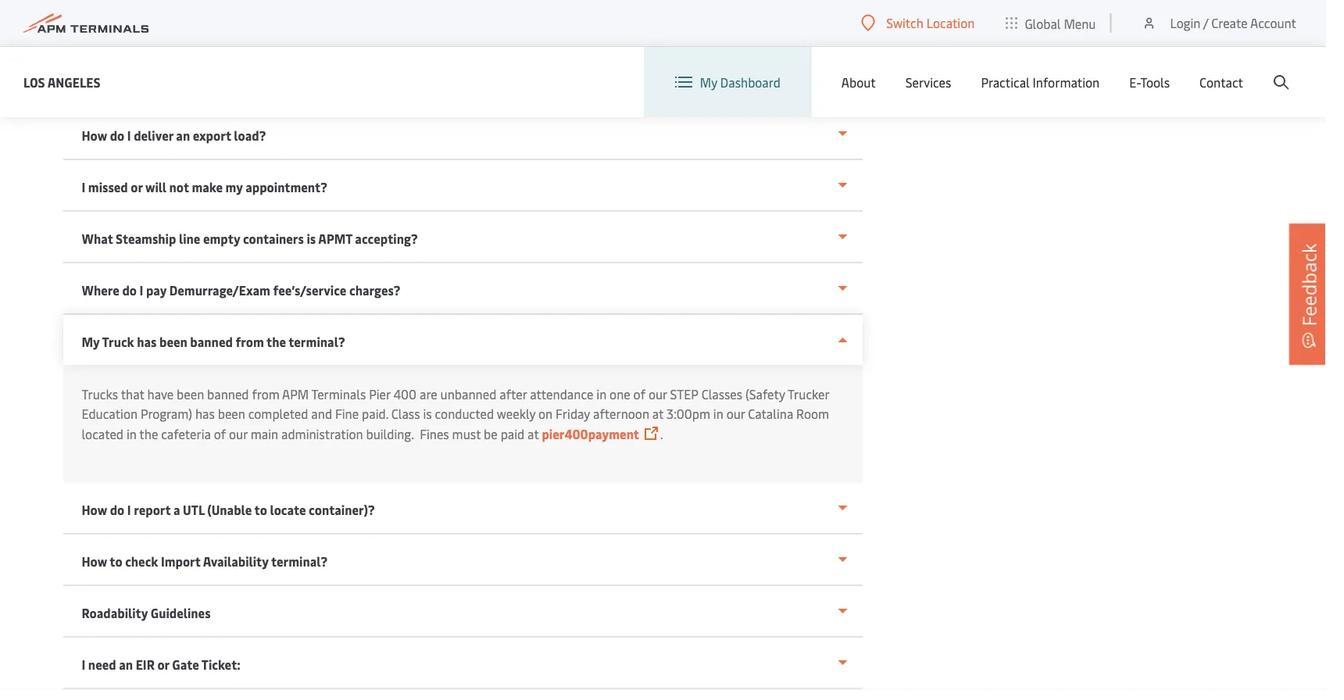 Task type: vqa. For each thing, say whether or not it's contained in the screenshot.
Lifting standards
no



Task type: locate. For each thing, give the bounding box(es) containing it.
banned
[[190, 334, 233, 351], [207, 386, 249, 403]]

login
[[1171, 14, 1201, 31]]

services button
[[906, 47, 952, 117]]

attendance
[[530, 386, 594, 403]]

do left deliver
[[110, 127, 125, 144]]

contact
[[1200, 74, 1244, 90]]

1 vertical spatial in
[[714, 406, 724, 423]]

1 vertical spatial been
[[177, 386, 204, 403]]

i need an eir or gate ticket: button
[[63, 638, 864, 690]]

at right paid
[[528, 426, 539, 443]]

0 horizontal spatial in
[[127, 426, 137, 443]]

is inside "dropdown button"
[[307, 231, 316, 247]]

unbanned
[[441, 386, 497, 403]]

been for have
[[177, 386, 204, 403]]

are
[[420, 386, 438, 403]]

1 horizontal spatial to
[[255, 502, 267, 519]]

1 vertical spatial my
[[82, 334, 100, 351]]

utl
[[183, 502, 205, 519]]

do left report
[[110, 502, 125, 519]]

2 vertical spatial our
[[229, 426, 248, 443]]

charges?
[[349, 282, 401, 299]]

has up cafeteria
[[195, 406, 215, 423]]

how inside how do i report a utl (unable to locate container)? dropdown button
[[82, 502, 107, 519]]

trucks
[[82, 386, 118, 403]]

education
[[82, 406, 138, 423]]

has
[[137, 334, 157, 351], [195, 406, 215, 423]]

from up completed
[[252, 386, 280, 403]]

1 vertical spatial or
[[157, 657, 169, 674]]

0 horizontal spatial the
[[139, 426, 158, 443]]

how up missed
[[82, 127, 107, 144]]

terminal?
[[289, 334, 345, 351], [271, 554, 328, 570]]

fee's/service
[[273, 282, 347, 299]]

(safety
[[746, 386, 785, 403]]

how left report
[[82, 502, 107, 519]]

is down are at left
[[423, 406, 432, 423]]

menu
[[1064, 15, 1096, 31]]

0 vertical spatial or
[[131, 179, 143, 196]]

my
[[700, 74, 718, 90], [82, 334, 100, 351]]

roadability guidelines
[[82, 605, 211, 622]]

0 horizontal spatial my
[[82, 334, 100, 351]]

or left the will
[[131, 179, 143, 196]]

0 vertical spatial do
[[110, 127, 125, 144]]

0 vertical spatial in
[[597, 386, 607, 403]]

in right located
[[127, 426, 137, 443]]

i missed or will not make my appointment?
[[82, 179, 327, 196]]

(unable
[[207, 502, 252, 519]]

i left pay
[[140, 282, 143, 299]]

i for report
[[127, 502, 131, 519]]

login / create account link
[[1142, 0, 1297, 46]]

terminal? down locate
[[271, 554, 328, 570]]

0 vertical spatial an
[[176, 127, 190, 144]]

0 vertical spatial at
[[653, 406, 664, 423]]

appointment?
[[246, 179, 327, 196]]

1 horizontal spatial the
[[267, 334, 286, 351]]

from for apm
[[252, 386, 280, 403]]

friday
[[556, 406, 590, 423]]

to left the check
[[110, 554, 122, 570]]

2 vertical spatial how
[[82, 554, 107, 570]]

been
[[160, 334, 187, 351], [177, 386, 204, 403], [218, 406, 245, 423]]

1 how from the top
[[82, 127, 107, 144]]

0 vertical spatial how
[[82, 127, 107, 144]]

where do i pay demurrage/exam fee's/service charges?
[[82, 282, 401, 299]]

how inside how to check import availability terminal? dropdown button
[[82, 554, 107, 570]]

1 vertical spatial has
[[195, 406, 215, 423]]

0 vertical spatial been
[[160, 334, 187, 351]]

our down "classes"
[[727, 406, 745, 423]]

global
[[1025, 15, 1061, 31]]

at up .
[[653, 406, 664, 423]]

my dashboard
[[700, 74, 781, 90]]

2 horizontal spatial in
[[714, 406, 724, 423]]

2 how from the top
[[82, 502, 107, 519]]

1 horizontal spatial my
[[700, 74, 718, 90]]

how for how to check import availability terminal?
[[82, 554, 107, 570]]

that
[[121, 386, 144, 403]]

how left the check
[[82, 554, 107, 570]]

3 how from the top
[[82, 554, 107, 570]]

0 horizontal spatial to
[[110, 554, 122, 570]]

0 horizontal spatial has
[[137, 334, 157, 351]]

switch location
[[887, 14, 975, 31]]

been left completed
[[218, 406, 245, 423]]

do left pay
[[122, 282, 137, 299]]

paid.
[[362, 406, 388, 423]]

0 vertical spatial of
[[634, 386, 646, 403]]

to left locate
[[255, 502, 267, 519]]

1 horizontal spatial our
[[649, 386, 667, 403]]

2 vertical spatial in
[[127, 426, 137, 443]]

banned for the
[[190, 334, 233, 351]]

0 horizontal spatial of
[[214, 426, 226, 443]]

trucks that have been banned from apm terminals pier 400 are unbanned after attendance in one of our step classes (safety trucker education program) has been completed and fine paid. class is conducted weekly on friday afternoon at 3:00pm in our catalina room located in the cafeteria of our main administration building.  fines must be paid at
[[82, 386, 830, 443]]

do for deliver
[[110, 127, 125, 144]]

make
[[192, 179, 223, 196]]

0 horizontal spatial is
[[307, 231, 316, 247]]

accepting?
[[355, 231, 418, 247]]

to
[[255, 502, 267, 519], [110, 554, 122, 570]]

banned down demurrage/exam
[[190, 334, 233, 351]]

1 vertical spatial banned
[[207, 386, 249, 403]]

how
[[82, 127, 107, 144], [82, 502, 107, 519], [82, 554, 107, 570]]

1 vertical spatial from
[[252, 386, 280, 403]]

the
[[267, 334, 286, 351], [139, 426, 158, 443]]

how do i deliver an export load?
[[82, 127, 266, 144]]

been right have
[[177, 386, 204, 403]]

the inside my truck has been banned from the terminal? dropdown button
[[267, 334, 286, 351]]

0 vertical spatial is
[[307, 231, 316, 247]]

0 vertical spatial my
[[700, 74, 718, 90]]

1 vertical spatial is
[[423, 406, 432, 423]]

banned inside trucks that have been banned from apm terminals pier 400 are unbanned after attendance in one of our step classes (safety trucker education program) has been completed and fine paid. class is conducted weekly on friday afternoon at 3:00pm in our catalina room located in the cafeteria of our main administration building.  fines must be paid at
[[207, 386, 249, 403]]

roadability guidelines button
[[63, 587, 864, 638]]

1 vertical spatial of
[[214, 426, 226, 443]]

angeles
[[47, 73, 100, 90]]

my left truck at left
[[82, 334, 100, 351]]

my left dashboard
[[700, 74, 718, 90]]

an left export
[[176, 127, 190, 144]]

of
[[634, 386, 646, 403], [214, 426, 226, 443]]

at
[[653, 406, 664, 423], [528, 426, 539, 443]]

from down where do i pay demurrage/exam fee's/service charges?
[[236, 334, 264, 351]]

i left need
[[82, 657, 85, 674]]

the down program)
[[139, 426, 158, 443]]

or right eir at the bottom left of page
[[157, 657, 169, 674]]

banned up completed
[[207, 386, 249, 403]]

has right truck at left
[[137, 334, 157, 351]]

from for the
[[236, 334, 264, 351]]

has inside trucks that have been banned from apm terminals pier 400 are unbanned after attendance in one of our step classes (safety trucker education program) has been completed and fine paid. class is conducted weekly on friday afternoon at 3:00pm in our catalina room located in the cafeteria of our main administration building.  fines must be paid at
[[195, 406, 215, 423]]

of right the one
[[634, 386, 646, 403]]

what steamship line empty containers is apmt accepting? button
[[63, 212, 864, 264]]

i inside how do i report a utl (unable to locate container)? dropdown button
[[127, 502, 131, 519]]

on
[[539, 406, 553, 423]]

/
[[1204, 14, 1209, 31]]

where
[[82, 282, 119, 299]]

and
[[311, 406, 332, 423]]

i inside where do i pay demurrage/exam fee's/service charges? dropdown button
[[140, 282, 143, 299]]

1 horizontal spatial is
[[423, 406, 432, 423]]

main
[[251, 426, 278, 443]]

i for deliver
[[127, 127, 131, 144]]

1 vertical spatial the
[[139, 426, 158, 443]]

0 vertical spatial the
[[267, 334, 286, 351]]

400
[[394, 386, 417, 403]]

apm
[[282, 386, 309, 403]]

1 vertical spatial an
[[119, 657, 133, 674]]

1 vertical spatial do
[[122, 282, 137, 299]]

los angeles link
[[23, 72, 100, 92]]

banned inside dropdown button
[[190, 334, 233, 351]]

afternoon
[[593, 406, 650, 423]]

been inside dropdown button
[[160, 334, 187, 351]]

0 vertical spatial has
[[137, 334, 157, 351]]

pier400payment link
[[542, 426, 642, 443]]

0 horizontal spatial our
[[229, 426, 248, 443]]

our left step
[[649, 386, 667, 403]]

3:00pm
[[667, 406, 711, 423]]

terminal? down fee's/service
[[289, 334, 345, 351]]

0 vertical spatial from
[[236, 334, 264, 351]]

my
[[226, 179, 243, 196]]

account
[[1251, 14, 1297, 31]]

1 vertical spatial to
[[110, 554, 122, 570]]

i left missed
[[82, 179, 85, 196]]

an left eir at the bottom left of page
[[119, 657, 133, 674]]

i for pay
[[140, 282, 143, 299]]

1 vertical spatial how
[[82, 502, 107, 519]]

i left report
[[127, 502, 131, 519]]

been up have
[[160, 334, 187, 351]]

weekly
[[497, 406, 536, 423]]

do for report
[[110, 502, 125, 519]]

my inside dropdown button
[[82, 334, 100, 351]]

2 horizontal spatial our
[[727, 406, 745, 423]]

in left the one
[[597, 386, 607, 403]]

i left deliver
[[127, 127, 131, 144]]

0 vertical spatial banned
[[190, 334, 233, 351]]

how for how do i deliver an export load?
[[82, 127, 107, 144]]

information
[[1033, 74, 1100, 90]]

1 vertical spatial at
[[528, 426, 539, 443]]

0 vertical spatial our
[[649, 386, 667, 403]]

i
[[127, 127, 131, 144], [82, 179, 85, 196], [140, 282, 143, 299], [127, 502, 131, 519], [82, 657, 85, 674]]

demurrage/exam
[[169, 282, 270, 299]]

how inside how do i deliver an export load? dropdown button
[[82, 127, 107, 144]]

1 horizontal spatial has
[[195, 406, 215, 423]]

i inside how do i deliver an export load? dropdown button
[[127, 127, 131, 144]]

from inside dropdown button
[[236, 334, 264, 351]]

has inside dropdown button
[[137, 334, 157, 351]]

is left apmt
[[307, 231, 316, 247]]

the up apm
[[267, 334, 286, 351]]

our left main
[[229, 426, 248, 443]]

of right cafeteria
[[214, 426, 226, 443]]

our
[[649, 386, 667, 403], [727, 406, 745, 423], [229, 426, 248, 443]]

is
[[307, 231, 316, 247], [423, 406, 432, 423]]

from inside trucks that have been banned from apm terminals pier 400 are unbanned after attendance in one of our step classes (safety trucker education program) has been completed and fine paid. class is conducted weekly on friday afternoon at 3:00pm in our catalina room located in the cafeteria of our main administration building.  fines must be paid at
[[252, 386, 280, 403]]

my inside dropdown button
[[700, 74, 718, 90]]

i missed or will not make my appointment? button
[[63, 161, 864, 212]]

2 vertical spatial do
[[110, 502, 125, 519]]

practical
[[981, 74, 1030, 90]]

how to check import availability terminal?
[[82, 554, 328, 570]]

in down "classes"
[[714, 406, 724, 423]]



Task type: describe. For each thing, give the bounding box(es) containing it.
been for has
[[160, 334, 187, 351]]

i need an eir or gate ticket:
[[82, 657, 241, 674]]

report
[[134, 502, 171, 519]]

0 horizontal spatial at
[[528, 426, 539, 443]]

import
[[161, 554, 201, 570]]

practical information button
[[981, 47, 1100, 117]]

2 vertical spatial been
[[218, 406, 245, 423]]

a
[[174, 502, 180, 519]]

1 horizontal spatial at
[[653, 406, 664, 423]]

steamship
[[116, 231, 176, 247]]

do for pay
[[122, 282, 137, 299]]

1 horizontal spatial in
[[597, 386, 607, 403]]

my dashboard button
[[675, 47, 781, 117]]

e-tools
[[1130, 74, 1170, 90]]

.
[[661, 426, 666, 443]]

e-tools button
[[1130, 47, 1170, 117]]

my truck has been banned from the terminal?
[[82, 334, 345, 351]]

be
[[484, 426, 498, 443]]

apmt
[[318, 231, 352, 247]]

dashboard
[[721, 74, 781, 90]]

need
[[88, 657, 116, 674]]

create
[[1212, 14, 1248, 31]]

eir
[[136, 657, 155, 674]]

feedback
[[1297, 243, 1322, 326]]

1 vertical spatial terminal?
[[271, 554, 328, 570]]

empty
[[203, 231, 240, 247]]

paid
[[501, 426, 525, 443]]

classes
[[702, 386, 743, 403]]

1 horizontal spatial or
[[157, 657, 169, 674]]

feedback button
[[1290, 224, 1327, 365]]

locate
[[270, 502, 306, 519]]

check
[[125, 554, 158, 570]]

after
[[500, 386, 527, 403]]

what
[[82, 231, 113, 247]]

will
[[145, 179, 167, 196]]

not
[[169, 179, 189, 196]]

how for how do i report a utl (unable to locate container)?
[[82, 502, 107, 519]]

catalina
[[748, 406, 794, 423]]

room
[[797, 406, 830, 423]]

1 horizontal spatial an
[[176, 127, 190, 144]]

contact button
[[1200, 47, 1244, 117]]

pay
[[146, 282, 167, 299]]

line
[[179, 231, 200, 247]]

how to check import availability terminal? button
[[63, 535, 864, 587]]

missed
[[88, 179, 128, 196]]

one
[[610, 386, 631, 403]]

truck
[[102, 334, 134, 351]]

cafeteria
[[161, 426, 211, 443]]

tools
[[1141, 74, 1170, 90]]

container)?
[[309, 502, 375, 519]]

fine
[[335, 406, 359, 423]]

0 horizontal spatial an
[[119, 657, 133, 674]]

fines
[[420, 426, 449, 443]]

1 vertical spatial our
[[727, 406, 745, 423]]

my for my truck has been banned from the terminal?
[[82, 334, 100, 351]]

1 horizontal spatial of
[[634, 386, 646, 403]]

the inside trucks that have been banned from apm terminals pier 400 are unbanned after attendance in one of our step classes (safety trucker education program) has been completed and fine paid. class is conducted weekly on friday afternoon at 3:00pm in our catalina room located in the cafeteria of our main administration building.  fines must be paid at
[[139, 426, 158, 443]]

trucker
[[788, 386, 830, 403]]

is inside trucks that have been banned from apm terminals pier 400 are unbanned after attendance in one of our step classes (safety trucker education program) has been completed and fine paid. class is conducted weekly on friday afternoon at 3:00pm in our catalina room located in the cafeteria of our main administration building.  fines must be paid at
[[423, 406, 432, 423]]

ticket:
[[202, 657, 241, 674]]

location
[[927, 14, 975, 31]]

services
[[906, 74, 952, 90]]

my for my dashboard
[[700, 74, 718, 90]]

global menu button
[[991, 0, 1112, 47]]

global menu
[[1025, 15, 1096, 31]]

terminals
[[312, 386, 366, 403]]

load?
[[234, 127, 266, 144]]

conducted
[[435, 406, 494, 423]]

how do i report a utl (unable to locate container)?
[[82, 502, 375, 519]]

step
[[670, 386, 699, 403]]

must
[[452, 426, 481, 443]]

class
[[392, 406, 420, 423]]

containers
[[243, 231, 304, 247]]

about
[[842, 74, 876, 90]]

completed
[[248, 406, 308, 423]]

0 vertical spatial to
[[255, 502, 267, 519]]

my truck has been banned from the terminal? button
[[63, 315, 864, 365]]

0 vertical spatial terminal?
[[289, 334, 345, 351]]

pier400payment
[[542, 426, 642, 443]]

about button
[[842, 47, 876, 117]]

0 horizontal spatial or
[[131, 179, 143, 196]]

i inside 'i need an eir or gate ticket:' dropdown button
[[82, 657, 85, 674]]

located
[[82, 426, 124, 443]]

how do i deliver an export load? button
[[63, 109, 864, 161]]

roadability
[[82, 605, 148, 622]]

how do i report a utl (unable to locate container)? button
[[63, 484, 864, 535]]

i inside i missed or will not make my appointment? dropdown button
[[82, 179, 85, 196]]

deliver
[[134, 127, 173, 144]]

practical information
[[981, 74, 1100, 90]]

switch location button
[[862, 14, 975, 31]]

banned for apm
[[207, 386, 249, 403]]

have
[[147, 386, 174, 403]]

where do i pay demurrage/exam fee's/service charges? button
[[63, 264, 864, 315]]

availability
[[203, 554, 269, 570]]



